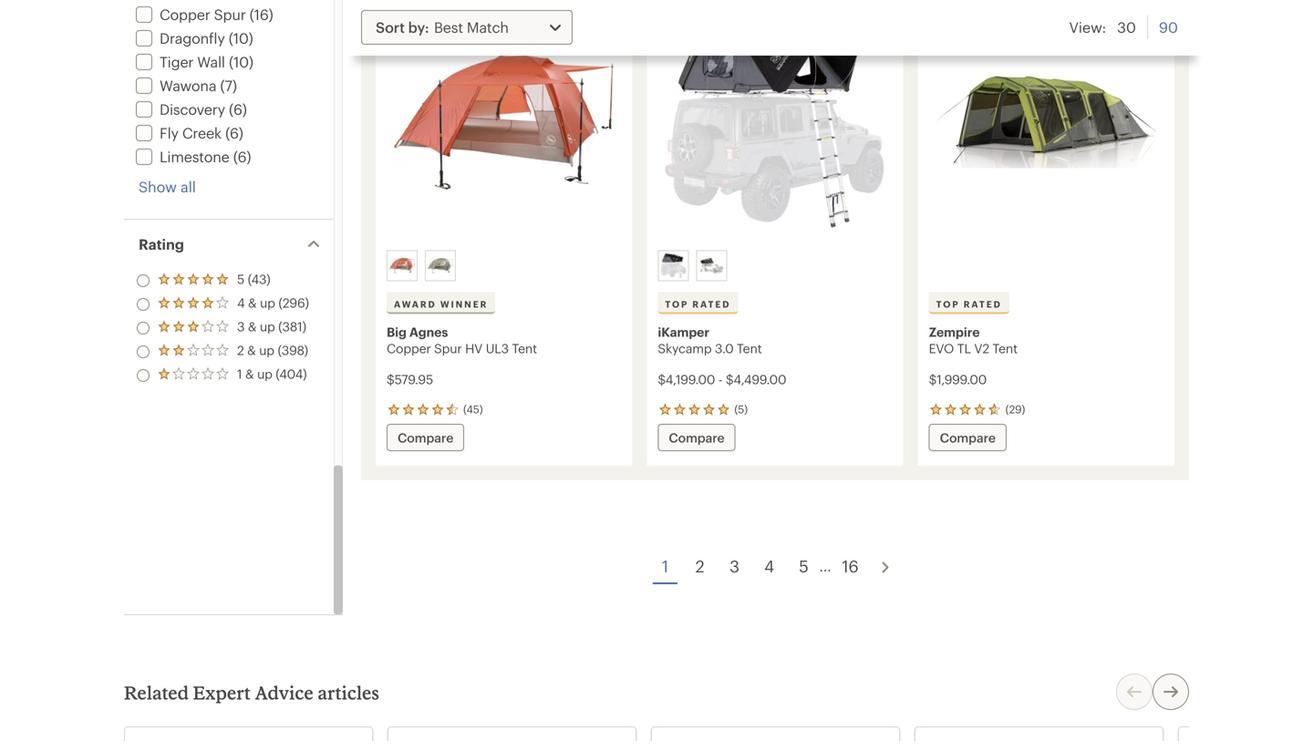 Task type: locate. For each thing, give the bounding box(es) containing it.
discovery
[[160, 101, 225, 118]]

4 down '5 (43)' at the top left
[[237, 296, 245, 310]]

dragonfly
[[160, 30, 225, 47]]

spur
[[214, 6, 246, 23], [434, 341, 462, 356]]

1 vertical spatial 4
[[764, 557, 774, 576]]

1 vertical spatial (10)
[[229, 53, 253, 70]]

1 horizontal spatial 2
[[696, 557, 705, 576]]

dragonfly link
[[132, 30, 225, 47]]

$4,199.00
[[658, 372, 715, 387]]

(45)
[[463, 403, 483, 416]]

2 vertical spatial (6)
[[233, 148, 251, 165]]

compare button
[[387, 424, 464, 452], [658, 424, 736, 452], [929, 424, 1007, 452]]

1 down 2 & up (398) link
[[237, 367, 242, 381]]

(6) right creek
[[225, 125, 243, 141]]

1 horizontal spatial tent
[[737, 341, 762, 356]]

tiger wall link
[[132, 53, 225, 70]]

1 horizontal spatial compare
[[669, 431, 725, 445]]

compare for $579.95
[[398, 431, 454, 445]]

2 link
[[685, 550, 716, 583]]

2 top from the left
[[936, 299, 960, 310]]

0 horizontal spatial tent
[[512, 341, 537, 356]]

& down '5 (43)' at the top left
[[248, 296, 257, 310]]

5 for 5
[[799, 557, 809, 576]]

award
[[394, 299, 437, 310]]

0 horizontal spatial 5
[[237, 272, 245, 286]]

4
[[237, 296, 245, 310], [764, 557, 774, 576]]

0 horizontal spatial spur
[[214, 6, 246, 23]]

group
[[383, 247, 624, 285], [654, 247, 895, 285]]

1 for 1
[[662, 557, 669, 576]]

top
[[665, 299, 689, 310], [936, 299, 960, 310]]

2 horizontal spatial tent
[[993, 341, 1018, 356]]

(6)
[[229, 101, 247, 118], [225, 125, 243, 141], [233, 148, 251, 165]]

tiger
[[160, 53, 194, 70]]

1 compare button from the left
[[387, 424, 464, 452]]

...
[[820, 558, 831, 575]]

2 tent from the left
[[737, 341, 762, 356]]

& down 2 & up (398)
[[245, 367, 254, 381]]

0 vertical spatial 2
[[237, 343, 244, 358]]

1 horizontal spatial 3
[[730, 557, 740, 576]]

$4,499.00
[[726, 372, 787, 387]]

5 (43)
[[237, 272, 271, 286]]

show
[[139, 178, 177, 195]]

black image
[[661, 253, 686, 279]]

(10) up the (7)
[[229, 53, 253, 70]]

articles
[[318, 682, 380, 704]]

compare
[[398, 431, 454, 445], [669, 431, 725, 445], [940, 431, 996, 445]]

rated up zempire evo tl v2 tent
[[964, 299, 1002, 310]]

tent inside ikamper skycamp 3.0 tent
[[737, 341, 762, 356]]

5 left ...
[[799, 557, 809, 576]]

ikamper skycamp 3.0 tent 0 image
[[658, 1, 893, 243]]

2 inside "link"
[[696, 557, 705, 576]]

up for (398)
[[259, 343, 274, 358]]

2 group from the left
[[654, 247, 895, 285]]

1 vertical spatial 2
[[696, 557, 705, 576]]

tent right 'v2'
[[993, 341, 1018, 356]]

compare button down (45)
[[387, 424, 464, 452]]

0 vertical spatial 4
[[237, 296, 245, 310]]

1 top from the left
[[665, 299, 689, 310]]

4 left 5 link
[[764, 557, 774, 576]]

1 horizontal spatial compare button
[[658, 424, 736, 452]]

0 horizontal spatial top rated
[[665, 299, 731, 310]]

0 vertical spatial 1
[[237, 367, 242, 381]]

0 horizontal spatial copper
[[160, 6, 210, 23]]

& down 3 & up (381)
[[247, 343, 256, 358]]

& for 4
[[248, 296, 257, 310]]

tl
[[957, 341, 971, 356]]

rated up ikamper skycamp 3.0 tent
[[693, 299, 731, 310]]

2 rated from the left
[[964, 299, 1002, 310]]

1 horizontal spatial 5
[[799, 557, 809, 576]]

tent inside zempire evo tl v2 tent
[[993, 341, 1018, 356]]

2 compare from the left
[[669, 431, 725, 445]]

tent
[[512, 341, 537, 356], [737, 341, 762, 356], [993, 341, 1018, 356]]

3
[[237, 319, 245, 334], [730, 557, 740, 576]]

& up 2 & up (398)
[[248, 319, 257, 334]]

up up 2 & up (398)
[[260, 319, 275, 334]]

2 & up (398)
[[237, 343, 308, 358]]

0 vertical spatial 3
[[237, 319, 245, 334]]

0 horizontal spatial compare button
[[387, 424, 464, 452]]

1 tent from the left
[[512, 341, 537, 356]]

1 horizontal spatial top rated
[[936, 299, 1002, 310]]

2 compare button from the left
[[658, 424, 736, 452]]

compare button down (5)
[[658, 424, 736, 452]]

&
[[248, 296, 257, 310], [248, 319, 257, 334], [247, 343, 256, 358], [245, 367, 254, 381]]

0 horizontal spatial 3
[[237, 319, 245, 334]]

creek
[[182, 125, 222, 141]]

view:
[[1069, 19, 1107, 36]]

spur left "(16)"
[[214, 6, 246, 23]]

4 & up (296) link
[[135, 293, 311, 317]]

(29)
[[1006, 403, 1025, 416]]

compare down the $579.95
[[398, 431, 454, 445]]

copper spur link
[[132, 6, 246, 23]]

0 vertical spatial (6)
[[229, 101, 247, 118]]

1 vertical spatial copper
[[387, 341, 431, 356]]

1 horizontal spatial rated
[[964, 299, 1002, 310]]

copper down big
[[387, 341, 431, 356]]

top up ikamper
[[665, 299, 689, 310]]

show all button
[[139, 177, 196, 197]]

0 horizontal spatial 1
[[237, 367, 242, 381]]

1 vertical spatial 5
[[799, 557, 809, 576]]

3 link
[[719, 550, 750, 583]]

3 tent from the left
[[993, 341, 1018, 356]]

big agnes copper spur hv ul3 tent
[[387, 325, 537, 356]]

0 horizontal spatial 4
[[237, 296, 245, 310]]

1 horizontal spatial group
[[654, 247, 895, 285]]

2 horizontal spatial compare button
[[929, 424, 1007, 452]]

wall
[[197, 53, 225, 70]]

0 horizontal spatial rated
[[693, 299, 731, 310]]

top rated up the zempire
[[936, 299, 1002, 310]]

5 inside 'link'
[[237, 272, 245, 286]]

agnes
[[409, 325, 448, 339]]

1 horizontal spatial 1
[[662, 557, 669, 576]]

evo
[[929, 341, 954, 356]]

ul3
[[486, 341, 509, 356]]

1 group from the left
[[383, 247, 624, 285]]

olive green image
[[428, 253, 453, 279]]

tent right ul3
[[512, 341, 537, 356]]

1 vertical spatial spur
[[434, 341, 462, 356]]

2 right 1 link
[[696, 557, 705, 576]]

(6) right limestone
[[233, 148, 251, 165]]

top up the zempire
[[936, 299, 960, 310]]

5
[[237, 272, 245, 286], [799, 557, 809, 576]]

3 & up (381)
[[237, 319, 306, 334]]

orange image
[[389, 253, 415, 279]]

3 compare from the left
[[940, 431, 996, 445]]

0 horizontal spatial top
[[665, 299, 689, 310]]

fly
[[160, 125, 179, 141]]

& for 3
[[248, 319, 257, 334]]

zempire evo tl v2 tent
[[929, 325, 1018, 356]]

compare down $4,199.00
[[669, 431, 725, 445]]

1 vertical spatial 1
[[662, 557, 669, 576]]

0 vertical spatial (10)
[[229, 30, 253, 47]]

copper
[[160, 6, 210, 23], [387, 341, 431, 356]]

0 horizontal spatial group
[[383, 247, 624, 285]]

3 for 3 & up (381)
[[237, 319, 245, 334]]

big
[[387, 325, 407, 339]]

(10) down "(16)"
[[229, 30, 253, 47]]

& for 1
[[245, 367, 254, 381]]

0 horizontal spatial 2
[[237, 343, 244, 358]]

compare button down (29)
[[929, 424, 1007, 452]]

90 link
[[1159, 16, 1178, 39]]

1 vertical spatial 3
[[730, 557, 740, 576]]

ikamper skycamp 3.0 tent
[[658, 325, 762, 356]]

(5)
[[735, 403, 748, 416]]

2
[[237, 343, 244, 358], [696, 557, 705, 576]]

3 down 4 & up (296) link
[[237, 319, 245, 334]]

1 horizontal spatial 4
[[764, 557, 774, 576]]

3 right 2 "link"
[[730, 557, 740, 576]]

1 compare from the left
[[398, 431, 454, 445]]

(10)
[[229, 30, 253, 47], [229, 53, 253, 70]]

top rated
[[665, 299, 731, 310], [936, 299, 1002, 310]]

up down 3 & up (381)
[[259, 343, 274, 358]]

1
[[237, 367, 242, 381], [662, 557, 669, 576]]

top rated up ikamper
[[665, 299, 731, 310]]

2 horizontal spatial compare
[[940, 431, 996, 445]]

group for big agnes copper spur hv ul3 tent
[[383, 247, 624, 285]]

4 link
[[754, 550, 785, 583]]

1 for 1 & up (404)
[[237, 367, 242, 381]]

zempire
[[929, 325, 980, 339]]

3 inside 3 link
[[730, 557, 740, 576]]

spur down agnes
[[434, 341, 462, 356]]

5 left (43)
[[237, 272, 245, 286]]

0 vertical spatial 5
[[237, 272, 245, 286]]

1 left 2 "link"
[[662, 557, 669, 576]]

0 horizontal spatial compare
[[398, 431, 454, 445]]

up
[[260, 296, 275, 310], [260, 319, 275, 334], [259, 343, 274, 358], [257, 367, 272, 381]]

compare button for $4,199.00 - $4,499.00
[[658, 424, 736, 452]]

up up 3 & up (381)
[[260, 296, 275, 310]]

(6) down the (7)
[[229, 101, 247, 118]]

-
[[719, 372, 723, 387]]

2 down 3 & up (381) link
[[237, 343, 244, 358]]

0 vertical spatial copper
[[160, 6, 210, 23]]

1 horizontal spatial spur
[[434, 341, 462, 356]]

rated
[[693, 299, 731, 310], [964, 299, 1002, 310]]

copper up dragonfly link
[[160, 6, 210, 23]]

advice
[[255, 682, 314, 704]]

compare down $1,999.00
[[940, 431, 996, 445]]

skycamp
[[658, 341, 712, 356]]

up down 2 & up (398)
[[257, 367, 272, 381]]

1 horizontal spatial copper
[[387, 341, 431, 356]]

0 vertical spatial spur
[[214, 6, 246, 23]]

3 inside 3 & up (381) link
[[237, 319, 245, 334]]

tent right 3.0
[[737, 341, 762, 356]]

1 horizontal spatial top
[[936, 299, 960, 310]]



Task type: describe. For each thing, give the bounding box(es) containing it.
3 for 3
[[730, 557, 740, 576]]

big agnes copper spur hv ul3 tent 0 image
[[387, 1, 621, 243]]

(7)
[[220, 77, 237, 94]]

related
[[124, 682, 189, 704]]

wawona link
[[132, 77, 216, 94]]

2 (10) from the top
[[229, 53, 253, 70]]

16 link
[[835, 550, 866, 583]]

2 top rated from the left
[[936, 299, 1002, 310]]

copper spur (16) dragonfly (10) tiger wall (10) wawona (7) discovery (6) fly creek (6) limestone (6)
[[160, 6, 273, 165]]

1 top rated from the left
[[665, 299, 731, 310]]

(16)
[[250, 6, 273, 23]]

rocky black image
[[699, 253, 725, 279]]

rating
[[139, 236, 184, 253]]

show all
[[139, 178, 196, 195]]

scroll left image
[[1124, 681, 1146, 703]]

copper inside copper spur (16) dragonfly (10) tiger wall (10) wawona (7) discovery (6) fly creek (6) limestone (6)
[[160, 6, 210, 23]]

all
[[181, 178, 196, 195]]

(43)
[[248, 272, 271, 286]]

90
[[1159, 19, 1178, 36]]

up for (404)
[[257, 367, 272, 381]]

compare button for $579.95
[[387, 424, 464, 452]]

(404)
[[276, 367, 307, 381]]

3 & up (381) link
[[135, 317, 311, 340]]

ikamper
[[658, 325, 710, 339]]

4 for 4 & up (296)
[[237, 296, 245, 310]]

rating button
[[124, 220, 334, 269]]

1 (10) from the top
[[229, 30, 253, 47]]

spur inside copper spur (16) dragonfly (10) tiger wall (10) wawona (7) discovery (6) fly creek (6) limestone (6)
[[214, 6, 246, 23]]

related expert advice articles
[[124, 682, 380, 704]]

limestone link
[[132, 148, 229, 165]]

scroll right image
[[1160, 681, 1182, 703]]

wawona
[[160, 77, 216, 94]]

(398)
[[278, 343, 308, 358]]

copper inside big agnes copper spur hv ul3 tent
[[387, 341, 431, 356]]

$4,199.00 - $4,499.00
[[658, 372, 787, 387]]

compare for $4,199.00 - $4,499.00
[[669, 431, 725, 445]]

fly creek link
[[132, 125, 222, 141]]

1 & up (404)
[[237, 367, 307, 381]]

group for ikamper skycamp 3.0 tent
[[654, 247, 895, 285]]

award winner
[[394, 299, 488, 310]]

zempire evo tl v2 tent 0 image
[[929, 1, 1164, 243]]

expert
[[193, 682, 251, 704]]

1 & up (404) link
[[135, 364, 311, 388]]

5 for 5 (43)
[[237, 272, 245, 286]]

1 vertical spatial (6)
[[225, 125, 243, 141]]

2 for 2 & up (398)
[[237, 343, 244, 358]]

5 link
[[789, 550, 820, 583]]

up for (296)
[[260, 296, 275, 310]]

30
[[1118, 19, 1137, 36]]

2 for 2
[[696, 557, 705, 576]]

& for 2
[[247, 343, 256, 358]]

(296)
[[279, 296, 309, 310]]

1 rated from the left
[[693, 299, 731, 310]]

tent inside big agnes copper spur hv ul3 tent
[[512, 341, 537, 356]]

2 & up (398) link
[[135, 340, 311, 364]]

$579.95
[[387, 372, 433, 387]]

(381)
[[278, 319, 306, 334]]

spur inside big agnes copper spur hv ul3 tent
[[434, 341, 462, 356]]

hv
[[465, 341, 483, 356]]

1 link
[[650, 550, 681, 583]]

5 (43) link
[[135, 269, 311, 293]]

winner
[[440, 299, 488, 310]]

$1,999.00
[[929, 372, 987, 387]]

3 compare button from the left
[[929, 424, 1007, 452]]

discovery link
[[132, 101, 225, 118]]

3.0
[[715, 341, 734, 356]]

4 for 4
[[764, 557, 774, 576]]

4 & up (296)
[[237, 296, 309, 310]]

16
[[842, 557, 859, 576]]

limestone
[[160, 148, 229, 165]]

up for (381)
[[260, 319, 275, 334]]

v2
[[974, 341, 990, 356]]



Task type: vqa. For each thing, say whether or not it's contained in the screenshot.
2nd compare from the right
yes



